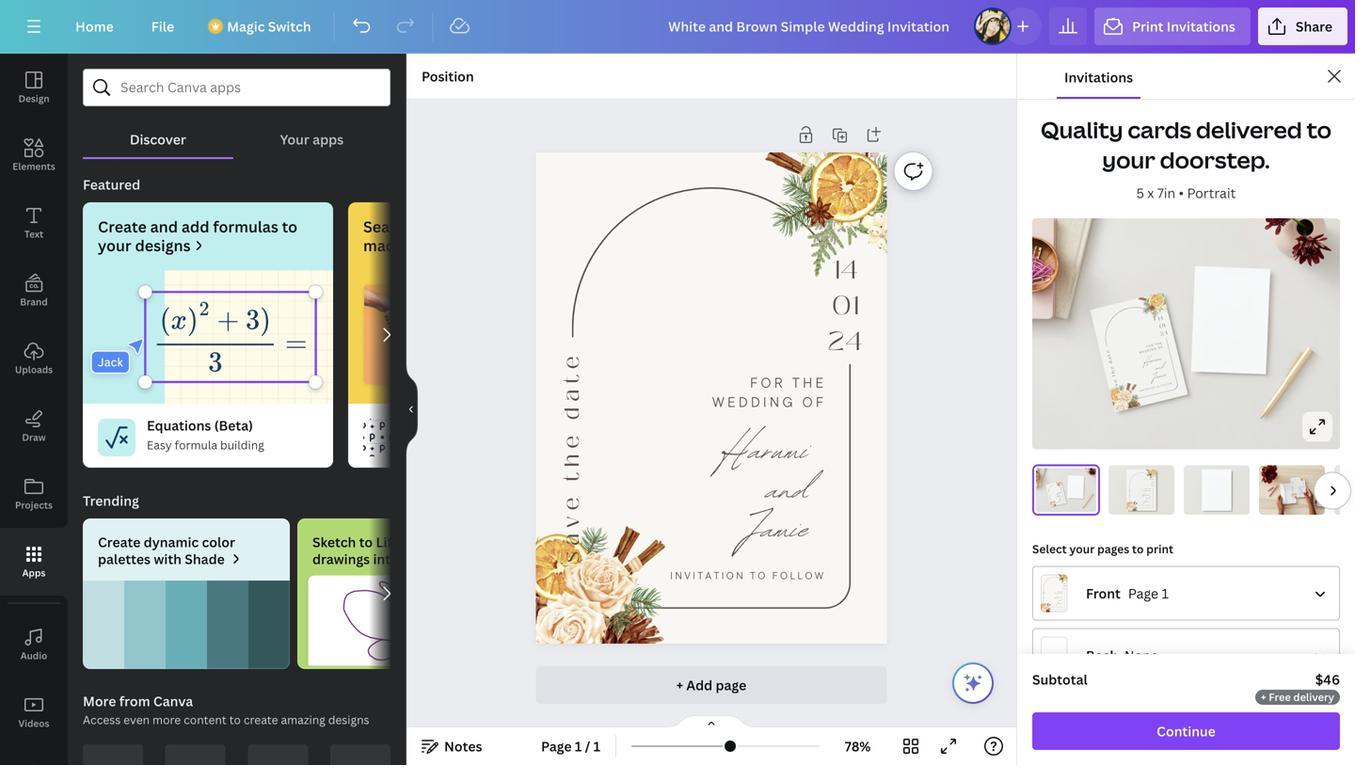 Task type: describe. For each thing, give the bounding box(es) containing it.
discover
[[130, 130, 186, 148]]

create dynamic color palettes with shade
[[98, 533, 235, 568]]

design button
[[0, 54, 68, 121]]

equations
[[147, 416, 211, 434]]

show pages image
[[666, 714, 757, 729]]

sketch
[[312, 533, 356, 551]]

your apps button
[[233, 106, 391, 157]]

formula
[[175, 437, 217, 453]]

designs inside create and add formulas to your designs
[[135, 235, 191, 256]]

and jamie
[[1151, 359, 1168, 384]]

seamless
[[363, 216, 432, 237]]

jamie inside invitation to follow harumi and jamie
[[1144, 498, 1150, 504]]

apps
[[313, 130, 344, 148]]

and inside create and add formulas to your designs
[[150, 216, 178, 237]]

0 horizontal spatial 14 01 24 save the date for the wedding of invitation to follow harumi and jamie
[[1049, 486, 1063, 503]]

78%
[[845, 737, 871, 755]]

text
[[24, 228, 43, 240]]

text button
[[0, 189, 68, 257]]

seamless pattern creation made easy
[[363, 216, 555, 256]]

print
[[1146, 541, 1173, 556]]

amazing
[[281, 712, 325, 727]]

palettes
[[98, 550, 151, 568]]

add
[[686, 676, 713, 694]]

content
[[184, 712, 226, 727]]

apps
[[22, 567, 46, 579]]

your apps
[[280, 130, 344, 148]]

create for create and add formulas to your designs
[[98, 216, 147, 237]]

add
[[181, 216, 209, 237]]

delivered
[[1196, 114, 1302, 145]]

x
[[1148, 184, 1154, 202]]

magic switch
[[227, 17, 311, 35]]

from
[[119, 692, 150, 710]]

save inside "14 01 24 save the date"
[[1128, 498, 1131, 504]]

free
[[1269, 690, 1291, 704]]

2 vertical spatial for the wedding of
[[1142, 488, 1151, 491]]

pattern
[[436, 216, 491, 237]]

Design title text field
[[653, 8, 967, 45]]

1 vertical spatial patternedai image
[[363, 419, 401, 456]]

print invitations button
[[1095, 8, 1251, 45]]

projects button
[[0, 460, 68, 528]]

equations (beta) easy formula building
[[147, 416, 264, 453]]

subtotal
[[1032, 671, 1088, 688]]

file
[[151, 17, 174, 35]]

$46
[[1315, 671, 1340, 688]]

draw
[[22, 431, 46, 444]]

easy
[[408, 235, 441, 256]]

0 horizontal spatial 1
[[575, 737, 582, 755]]

to inside invitation to follow harumi and jamie
[[1145, 505, 1146, 506]]

more from canva element
[[83, 744, 391, 765]]

select your pages to print
[[1032, 541, 1173, 556]]

share
[[1296, 17, 1333, 35]]

create and add formulas to your designs
[[98, 216, 298, 256]]

design
[[18, 92, 49, 105]]

front page 1
[[1086, 584, 1169, 602]]

easy
[[147, 437, 172, 453]]

14 inside "14 01 24 save the date"
[[1152, 478, 1154, 481]]

magic
[[227, 17, 265, 35]]

Search Canva apps search field
[[120, 70, 353, 105]]

1 horizontal spatial your
[[1070, 541, 1095, 556]]

pages
[[1097, 541, 1129, 556]]

0 vertical spatial invitation to follow
[[1139, 382, 1172, 392]]

your inside quality cards delivered to your doorstep. 5 x 7in • portrait
[[1102, 144, 1155, 175]]

back
[[1086, 646, 1117, 664]]

1 vertical spatial invitation to follow
[[670, 569, 826, 582]]

create for create dynamic color palettes with shade
[[98, 533, 141, 551]]

sketch to life turns drawings into images
[[312, 533, 447, 568]]

select
[[1032, 541, 1067, 556]]

0 vertical spatial patternedai image
[[348, 270, 599, 404]]

1 horizontal spatial 14 01 24 save the date for the wedding of invitation to follow harumi and jamie
[[1292, 481, 1305, 495]]

+ for + free delivery
[[1261, 690, 1266, 704]]

file button
[[136, 8, 189, 45]]

1 vertical spatial equations (beta) image
[[98, 419, 136, 456]]

invitation inside invitation to follow harumi and jamie
[[1138, 505, 1144, 506]]

invitation inside invitation to follow
[[1139, 386, 1155, 392]]

0 horizontal spatial 14 01 24
[[828, 250, 863, 361]]

your
[[280, 130, 309, 148]]

color
[[202, 533, 235, 551]]

audio
[[20, 649, 47, 662]]

elements button
[[0, 121, 68, 189]]

uploads
[[15, 363, 53, 376]]

apps button
[[0, 528, 68, 596]]

made
[[363, 235, 404, 256]]

to inside sketch to life turns drawings into images
[[359, 533, 373, 551]]

seamless pattern creation made easy button
[[341, 202, 599, 468]]

position button
[[414, 61, 482, 91]]

to inside create and add formulas to your designs
[[282, 216, 298, 237]]

notes
[[444, 737, 482, 755]]

page inside the select your pages to print element
[[1128, 584, 1158, 602]]

share button
[[1258, 8, 1348, 45]]

cards
[[1128, 114, 1191, 145]]

/
[[585, 737, 590, 755]]

back none
[[1086, 646, 1158, 664]]

invitations inside button
[[1064, 68, 1133, 86]]

canva assistant image
[[962, 672, 984, 695]]

designs inside more from canva access even more content to create amazing designs
[[328, 712, 369, 727]]

01 inside "14 01 24 save the date"
[[1152, 481, 1154, 484]]

access
[[83, 712, 121, 727]]

invitations inside dropdown button
[[1167, 17, 1236, 35]]

a picture of a dog's face vertically divided into two parts. face's left side is blurry and right side is clear. image
[[83, 575, 290, 669]]

uploads button
[[0, 325, 68, 392]]

turns
[[403, 533, 437, 551]]

portrait
[[1187, 184, 1236, 202]]



Task type: vqa. For each thing, say whether or not it's contained in the screenshot.
the Harumi
yes



Task type: locate. For each thing, give the bounding box(es) containing it.
invitations right print
[[1167, 17, 1236, 35]]

and inside invitation to follow harumi and jamie
[[1146, 495, 1150, 501]]

1 vertical spatial your
[[98, 235, 131, 256]]

1 vertical spatial create
[[98, 533, 141, 551]]

your inside create and add formulas to your designs
[[98, 235, 131, 256]]

notes button
[[414, 731, 490, 761]]

2 horizontal spatial your
[[1102, 144, 1155, 175]]

home link
[[60, 8, 129, 45]]

0 horizontal spatial invitations
[[1064, 68, 1133, 86]]

1 horizontal spatial save the date
[[1104, 348, 1121, 394]]

elements
[[12, 160, 55, 173]]

1 vertical spatial designs
[[328, 712, 369, 727]]

more from canva access even more content to create amazing designs
[[83, 692, 369, 727]]

quality cards delivered to your doorstep. 5 x 7in • portrait
[[1041, 114, 1332, 202]]

select your pages to print element
[[1032, 566, 1340, 683]]

designs down featured
[[135, 235, 191, 256]]

wedding
[[1139, 347, 1157, 354], [712, 393, 796, 410], [1298, 487, 1302, 488], [1142, 490, 1149, 491], [1056, 493, 1060, 495]]

date inside "14 01 24 save the date"
[[1128, 486, 1131, 492]]

1 down print
[[1162, 584, 1169, 602]]

into
[[373, 550, 399, 568]]

1 horizontal spatial 14 01 24
[[1157, 314, 1169, 338]]

videos button
[[0, 679, 68, 746]]

audio button
[[0, 611, 68, 679]]

switch
[[268, 17, 311, 35]]

0 vertical spatial create
[[98, 216, 147, 237]]

dynamic
[[144, 533, 199, 551]]

invitations up quality
[[1064, 68, 1133, 86]]

0 horizontal spatial +
[[676, 676, 683, 694]]

14 01 24 save the date for the wedding of invitation to follow harumi and jamie left display preview 5 of the design image
[[1292, 481, 1305, 495]]

2 horizontal spatial 1
[[1162, 584, 1169, 602]]

invitation
[[1139, 386, 1155, 392], [1297, 494, 1300, 495], [1056, 501, 1060, 503], [1138, 505, 1144, 506], [670, 569, 745, 582]]

invitation to follow harumi and jamie
[[1138, 492, 1151, 506]]

follow
[[1160, 382, 1172, 387], [1302, 494, 1304, 495], [1061, 501, 1063, 502], [1147, 505, 1151, 506], [772, 569, 826, 582]]

more
[[152, 712, 181, 727]]

canva
[[153, 692, 193, 710]]

none
[[1124, 646, 1158, 664]]

save the date
[[1104, 348, 1121, 394], [557, 351, 587, 563]]

0 horizontal spatial designs
[[135, 235, 191, 256]]

discover button
[[83, 106, 233, 157]]

+ left add
[[676, 676, 683, 694]]

hide image
[[406, 364, 418, 455]]

even
[[123, 712, 150, 727]]

harumi inside invitation to follow harumi and jamie
[[1142, 492, 1150, 497]]

0 horizontal spatial save the date
[[557, 351, 587, 563]]

create
[[98, 216, 147, 237], [98, 533, 141, 551]]

page 1 / 1
[[541, 737, 600, 755]]

0 vertical spatial invitations
[[1167, 17, 1236, 35]]

create down featured
[[98, 216, 147, 237]]

page
[[716, 676, 747, 694]]

1 right /
[[594, 737, 600, 755]]

+ for + add page
[[676, 676, 683, 694]]

+ inside button
[[676, 676, 683, 694]]

1 create from the top
[[98, 216, 147, 237]]

create inside create and add formulas to your designs
[[98, 216, 147, 237]]

0 vertical spatial for the wedding of
[[1139, 341, 1164, 354]]

follow inside invitation to follow harumi and jamie
[[1147, 505, 1151, 506]]

equations (beta) image
[[83, 270, 333, 404], [98, 419, 136, 456]]

print invitations
[[1132, 17, 1236, 35]]

your down featured
[[98, 235, 131, 256]]

quality
[[1041, 114, 1123, 145]]

position
[[422, 67, 474, 85]]

1 horizontal spatial invitations
[[1167, 17, 1236, 35]]

14 01 24 save the date
[[1128, 478, 1154, 504]]

page left /
[[541, 737, 572, 755]]

and
[[150, 216, 178, 237], [1153, 359, 1166, 375], [766, 457, 809, 523], [1301, 489, 1303, 492], [1146, 495, 1150, 501], [1059, 496, 1062, 499]]

side panel tab list
[[0, 54, 68, 765]]

harumi
[[1142, 351, 1164, 369], [722, 417, 809, 484], [1299, 488, 1303, 491], [1142, 492, 1150, 497], [1057, 494, 1061, 498]]

to inside quality cards delivered to your doorstep. 5 x 7in • portrait
[[1307, 114, 1332, 145]]

more
[[83, 692, 116, 710]]

the inside "14 01 24 save the date"
[[1128, 493, 1131, 497]]

+ left free
[[1261, 690, 1266, 704]]

2 create from the top
[[98, 533, 141, 551]]

1 horizontal spatial designs
[[328, 712, 369, 727]]

your left pages
[[1070, 541, 1095, 556]]

equations (beta) image up (beta)
[[83, 270, 333, 404]]

display preview 5 of the design image
[[1334, 465, 1355, 515]]

brand
[[20, 295, 48, 308]]

1 vertical spatial invitations
[[1064, 68, 1133, 86]]

jamie
[[1151, 367, 1168, 384], [1300, 491, 1303, 494], [746, 496, 809, 563], [1059, 497, 1062, 501], [1144, 498, 1150, 504]]

1 horizontal spatial 1
[[594, 737, 600, 755]]

the
[[1155, 341, 1163, 346], [1108, 365, 1117, 377], [792, 374, 827, 391], [557, 430, 587, 482], [1302, 486, 1303, 487], [1148, 488, 1151, 490], [1292, 489, 1294, 491], [1059, 492, 1061, 493], [1128, 493, 1131, 497], [1050, 497, 1052, 499]]

with
[[154, 550, 182, 568]]

videos
[[18, 717, 49, 730]]

1 horizontal spatial page
[[1128, 584, 1158, 602]]

0 horizontal spatial page
[[541, 737, 572, 755]]

projects
[[15, 499, 53, 511]]

24 inside "14 01 24 save the date"
[[1151, 484, 1154, 487]]

0 vertical spatial page
[[1128, 584, 1158, 602]]

magic switch button
[[197, 8, 326, 45]]

to inside more from canva access even more content to create amazing designs
[[229, 712, 241, 727]]

life
[[376, 533, 400, 551]]

designs right amazing
[[328, 712, 369, 727]]

equations (beta) image left easy
[[98, 419, 136, 456]]

page right front on the bottom right
[[1128, 584, 1158, 602]]

2 vertical spatial your
[[1070, 541, 1095, 556]]

+ add page
[[676, 676, 747, 694]]

display preview 3 of the design image
[[1184, 465, 1250, 515]]

1 horizontal spatial +
[[1261, 690, 1266, 704]]

1 vertical spatial page
[[541, 737, 572, 755]]

(beta)
[[214, 416, 253, 434]]

1
[[1162, 584, 1169, 602], [575, 737, 582, 755], [594, 737, 600, 755]]

save
[[1111, 378, 1121, 394], [1292, 492, 1294, 495], [557, 492, 587, 563], [1128, 498, 1131, 504], [1050, 500, 1052, 503]]

•
[[1179, 184, 1184, 202]]

0 horizontal spatial invitation to follow
[[670, 569, 826, 582]]

home
[[75, 17, 114, 35]]

continue button
[[1032, 712, 1340, 750]]

delivery
[[1293, 690, 1334, 704]]

featured
[[83, 176, 140, 193]]

invitations button
[[1057, 54, 1141, 99]]

trending
[[83, 492, 139, 510]]

main menu bar
[[0, 0, 1355, 54]]

patternedai image
[[348, 270, 599, 404], [363, 419, 401, 456]]

0 vertical spatial your
[[1102, 144, 1155, 175]]

1 inside the select your pages to print element
[[1162, 584, 1169, 602]]

5
[[1136, 184, 1144, 202]]

0 vertical spatial equations (beta) image
[[83, 270, 333, 404]]

create
[[244, 712, 278, 727]]

of
[[1158, 345, 1164, 350], [802, 393, 827, 410], [1302, 487, 1303, 488], [1149, 490, 1151, 491], [1060, 493, 1061, 494]]

invitations
[[1167, 17, 1236, 35], [1064, 68, 1133, 86]]

designs
[[135, 235, 191, 256], [328, 712, 369, 727]]

continue
[[1157, 722, 1216, 740]]

to
[[1307, 114, 1332, 145], [282, 216, 298, 237], [1156, 385, 1160, 388], [1301, 494, 1301, 495], [1060, 501, 1061, 502], [1145, 505, 1146, 506], [359, 533, 373, 551], [1132, 541, 1144, 556], [750, 569, 768, 582], [229, 712, 241, 727]]

0 vertical spatial designs
[[135, 235, 191, 256]]

building
[[220, 437, 264, 453]]

24
[[828, 322, 863, 361], [1160, 328, 1169, 338], [1151, 484, 1154, 487], [1303, 484, 1305, 486], [1061, 489, 1063, 491]]

78% button
[[827, 731, 888, 761]]

shade
[[185, 550, 225, 568]]

create inside create dynamic color palettes with shade
[[98, 533, 141, 551]]

outline of half a butterfly on the left, transformed into a vibrant image on the right. illustrates the app's sketch-to-image feature. image
[[297, 575, 504, 666]]

7in
[[1157, 184, 1176, 202]]

1 left /
[[575, 737, 582, 755]]

and inside and jamie
[[1153, 359, 1166, 375]]

+ free delivery
[[1261, 690, 1334, 704]]

page
[[1128, 584, 1158, 602], [541, 737, 572, 755]]

0 horizontal spatial your
[[98, 235, 131, 256]]

creation
[[494, 216, 555, 237]]

create down trending
[[98, 533, 141, 551]]

14 01 24 save the date for the wedding of invitation to follow harumi and jamie up the 'select'
[[1049, 486, 1063, 503]]

1 vertical spatial for the wedding of
[[712, 374, 827, 410]]

1 horizontal spatial invitation to follow
[[1139, 382, 1172, 392]]

drawings
[[312, 550, 370, 568]]

brand button
[[0, 257, 68, 325]]

your up 5
[[1102, 144, 1155, 175]]

print
[[1132, 17, 1164, 35]]



